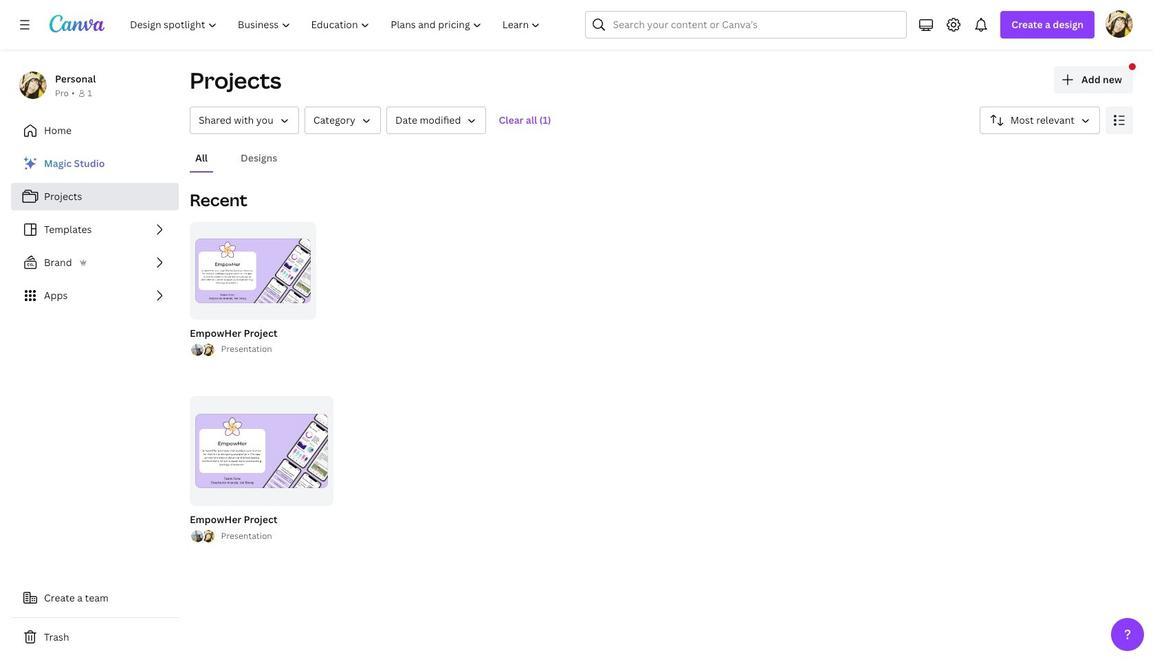 Task type: vqa. For each thing, say whether or not it's contained in the screenshot.
the bottom list
yes



Task type: describe. For each thing, give the bounding box(es) containing it.
top level navigation element
[[121, 11, 553, 39]]

Date modified button
[[386, 107, 487, 134]]

1 vertical spatial list
[[190, 343, 216, 358]]

0 vertical spatial list
[[11, 150, 179, 310]]



Task type: locate. For each thing, give the bounding box(es) containing it.
Sort by button
[[980, 107, 1100, 134]]

group
[[187, 222, 316, 358], [190, 222, 316, 320], [187, 396, 333, 544], [190, 396, 333, 507]]

2 vertical spatial list
[[190, 529, 216, 544]]

stephanie aranda image
[[1106, 10, 1133, 38]]

Search search field
[[613, 12, 880, 38]]

None search field
[[586, 11, 907, 39]]

Category button
[[305, 107, 381, 134]]

Owner button
[[190, 107, 299, 134]]

list
[[11, 150, 179, 310], [190, 343, 216, 358], [190, 529, 216, 544]]



